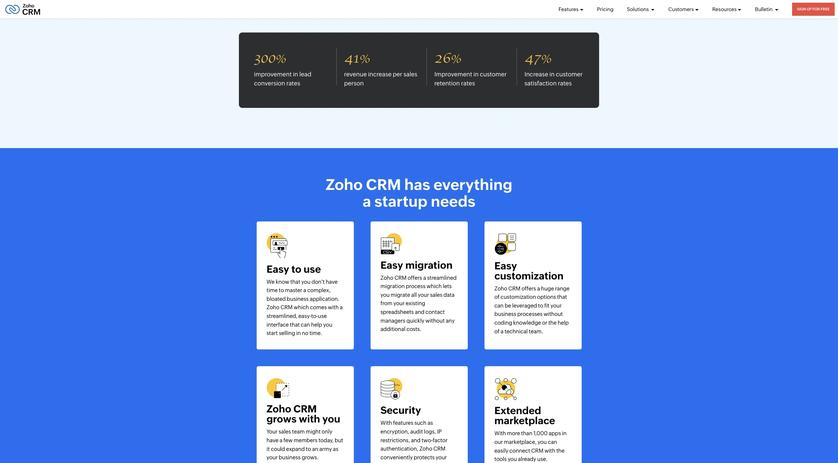 Task type: describe. For each thing, give the bounding box(es) containing it.
with inside zoho crm grows with you
[[299, 413, 320, 425]]

with features such as encryption, audit logs, ip restrictions, and two-factor authentication,
[[381, 420, 448, 452]]

improvement
[[254, 71, 292, 78]]

help inside offers a huge range of customization options that can be leveraged to fit your business processes without coding knowledge or the help of a technical team.
[[558, 320, 569, 326]]

solutions
[[627, 6, 650, 12]]

which comes with a streamlined, easy-to-use interface that can help you start selling in no time.
[[267, 305, 343, 337]]

no
[[302, 330, 308, 337]]

to inside your sales team might only have a few members today, but it could expand to an army as your business grows.
[[306, 446, 311, 452]]

in for 300%
[[293, 71, 298, 78]]

process
[[406, 283, 426, 290]]

needs
[[431, 193, 476, 210]]

in for 47%
[[550, 71, 555, 78]]

managers
[[381, 318, 405, 324]]

increase
[[368, 71, 392, 78]]

easy for easy migration
[[381, 259, 403, 271]]

and inside with features such as encryption, audit logs, ip restrictions, and two-factor authentication,
[[411, 437, 421, 444]]

rates for 26%
[[461, 80, 475, 87]]

time
[[267, 287, 278, 294]]

data,
[[381, 463, 393, 463]]

master
[[285, 287, 302, 294]]

protects
[[414, 454, 435, 461]]

an
[[312, 446, 318, 452]]

with for security
[[381, 420, 392, 426]]

grows
[[267, 413, 297, 425]]

as inside your sales team might only have a few members today, but it could expand to an army as your business grows.
[[333, 446, 338, 452]]

processes
[[517, 311, 543, 318]]

marketplace
[[495, 415, 555, 427]]

zoho inside the zoho crm conveniently protects your data, only allowing access t
[[420, 446, 432, 452]]

you inside zoho crm grows with you
[[322, 413, 340, 425]]

without inside offers a huge range of customization options that can be leveraged to fit your business processes without coding knowledge or the help of a technical team.
[[544, 311, 563, 318]]

lets
[[443, 283, 452, 290]]

for
[[813, 7, 820, 11]]

quickly
[[407, 318, 425, 324]]

crm inside we know that you don't have time to master a complex, bloated business application. zoho crm
[[281, 305, 293, 311]]

migrate
[[391, 292, 410, 298]]

a inside zoho crm has everything a startup needs
[[363, 193, 371, 210]]

application.
[[310, 296, 340, 302]]

your inside your sales team might only have a few members today, but it could expand to an army as your business grows.
[[267, 455, 278, 461]]

team
[[292, 429, 305, 435]]

features link
[[559, 0, 584, 18]]

your sales team might only have a few members today, but it could expand to an army as your business grows.
[[267, 429, 343, 461]]

connect
[[510, 448, 530, 454]]

you down 1,000
[[538, 439, 547, 445]]

comes
[[310, 305, 327, 311]]

your inside the zoho crm conveniently protects your data, only allowing access t
[[436, 454, 447, 461]]

zoho inside we know that you don't have time to master a complex, bloated business application. zoho crm
[[267, 305, 280, 311]]

factor
[[433, 437, 448, 444]]

extended marketplace
[[495, 405, 555, 427]]

person
[[344, 80, 364, 87]]

to up master
[[291, 263, 302, 275]]

zoho crm grows with you
[[267, 403, 340, 425]]

already
[[518, 456, 536, 463]]

tools
[[495, 456, 507, 463]]

bulletin
[[755, 6, 774, 12]]

the inside offers a huge range of customization options that can be leveraged to fit your business processes without coding knowledge or the help of a technical team.
[[549, 320, 557, 326]]

sales inside the offers a streamlined migration process which lets you migrate all your sales data from your existing spreadsheets and contact managers quickly without any additional costs.
[[430, 292, 443, 298]]

more
[[507, 430, 520, 437]]

conversion
[[254, 80, 285, 87]]

increase
[[525, 71, 548, 78]]

has
[[405, 176, 430, 193]]

extended
[[495, 405, 541, 417]]

easy for easy to use
[[267, 263, 289, 275]]

resources
[[713, 6, 737, 12]]

your
[[267, 429, 278, 435]]

use inside which comes with a streamlined, easy-to-use interface that can help you start selling in no time.
[[318, 313, 327, 319]]

which inside the offers a streamlined migration process which lets you migrate all your sales data from your existing spreadsheets and contact managers quickly without any additional costs.
[[427, 283, 442, 290]]

41% revenue increase per sales person
[[344, 46, 417, 87]]

in for 26%
[[474, 71, 479, 78]]

your down migrate
[[394, 300, 405, 307]]

be
[[505, 303, 511, 309]]

members
[[294, 437, 318, 444]]

resources link
[[713, 0, 742, 18]]

don't
[[312, 279, 325, 285]]

we
[[267, 279, 275, 285]]

have for your sales team might only have a few members today, but it could expand to an army as your business grows.
[[267, 437, 279, 444]]

crm inside the zoho crm conveniently protects your data, only allowing access t
[[434, 446, 446, 452]]

customers
[[669, 6, 694, 12]]

restrictions,
[[381, 437, 410, 444]]

contact
[[426, 309, 445, 315]]

you inside which comes with a streamlined, easy-to-use interface that can help you start selling in no time.
[[323, 322, 332, 328]]

audit
[[410, 429, 423, 435]]

crm inside 'with more than 1,000 apps in our marketplace, you can easily connect crm with the tools you already use.'
[[531, 448, 544, 454]]

time.
[[310, 330, 322, 337]]

bloated
[[267, 296, 286, 302]]

our
[[495, 439, 503, 445]]

lead
[[299, 71, 311, 78]]

spreadsheets
[[381, 309, 414, 315]]

a inside we know that you don't have time to master a complex, bloated business application. zoho crm
[[303, 287, 306, 294]]

use.
[[537, 456, 548, 463]]

than
[[521, 430, 533, 437]]

0 vertical spatial migration
[[405, 259, 453, 271]]

pricing
[[597, 6, 614, 12]]

ip
[[437, 429, 442, 435]]

can inside 'with more than 1,000 apps in our marketplace, you can easily connect crm with the tools you already use.'
[[548, 439, 557, 445]]

you inside we know that you don't have time to master a complex, bloated business application. zoho crm
[[301, 279, 311, 285]]

to inside we know that you don't have time to master a complex, bloated business application. zoho crm
[[279, 287, 284, 294]]

logs,
[[424, 429, 436, 435]]

with inside which comes with a streamlined, easy-to-use interface that can help you start selling in no time.
[[328, 305, 339, 311]]

can inside offers a huge range of customization options that can be leveraged to fit your business processes without coding knowledge or the help of a technical team.
[[495, 303, 504, 309]]

complex,
[[307, 287, 331, 294]]

sign up for free link
[[792, 3, 835, 16]]

300%
[[254, 46, 286, 70]]

customer for 47%
[[556, 71, 583, 78]]

300% improvement in lead conversion rates
[[254, 46, 311, 87]]

zoho inside zoho crm grows with you
[[267, 403, 291, 415]]

to-
[[311, 313, 318, 319]]

that inside offers a huge range of customization options that can be leveraged to fit your business processes without coding knowledge or the help of a technical team.
[[557, 294, 567, 300]]

up
[[807, 7, 812, 11]]

additional
[[381, 326, 406, 333]]

selling
[[279, 330, 295, 337]]

that inside we know that you don't have time to master a complex, bloated business application. zoho crm
[[290, 279, 300, 285]]

interface
[[267, 322, 289, 328]]

you inside the offers a streamlined migration process which lets you migrate all your sales data from your existing spreadsheets and contact managers quickly without any additional costs.
[[381, 292, 390, 298]]

rates for 47%
[[558, 80, 572, 87]]

security
[[381, 405, 421, 416]]



Task type: vqa. For each thing, say whether or not it's contained in the screenshot.


Task type: locate. For each thing, give the bounding box(es) containing it.
offers a streamlined migration process which lets you migrate all your sales data from your existing spreadsheets and contact managers quickly without any additional costs.
[[381, 275, 457, 333]]

start
[[267, 330, 278, 337]]

zoho crm conveniently protects your data, only allowing access t
[[381, 446, 452, 463]]

in left no on the bottom left
[[296, 330, 301, 337]]

have
[[326, 279, 338, 285], [267, 437, 279, 444]]

0 vertical spatial offers
[[408, 275, 422, 281]]

can
[[495, 303, 504, 309], [301, 322, 310, 328], [548, 439, 557, 445]]

0 horizontal spatial sales
[[279, 429, 291, 435]]

47%
[[525, 46, 552, 70]]

that down range
[[557, 294, 567, 300]]

3 rates from the left
[[558, 80, 572, 87]]

we know that you don't have time to master a complex, bloated business application. zoho crm
[[267, 279, 340, 311]]

zoho crm has everything a startup needs
[[326, 176, 513, 210]]

zoho crm up migrate
[[381, 275, 407, 281]]

in inside 300% improvement in lead conversion rates
[[293, 71, 298, 78]]

offers for customization
[[522, 285, 536, 292]]

of down coding
[[495, 328, 500, 335]]

you up from
[[381, 292, 390, 298]]

without inside the offers a streamlined migration process which lets you migrate all your sales data from your existing spreadsheets and contact managers quickly without any additional costs.
[[426, 318, 445, 324]]

with
[[381, 420, 392, 426], [495, 430, 506, 437]]

team.
[[529, 328, 543, 335]]

easily
[[495, 448, 509, 454]]

1 horizontal spatial with
[[495, 430, 506, 437]]

authentication,
[[381, 446, 418, 452]]

to
[[291, 263, 302, 275], [279, 287, 284, 294], [538, 303, 543, 309], [306, 446, 311, 452]]

easy inside easy customization
[[495, 260, 517, 272]]

the inside 'with more than 1,000 apps in our marketplace, you can easily connect crm with the tools you already use.'
[[557, 448, 565, 454]]

2 horizontal spatial easy
[[495, 260, 517, 272]]

0 vertical spatial sales
[[404, 71, 417, 78]]

1 vertical spatial offers
[[522, 285, 536, 292]]

customization inside offers a huge range of customization options that can be leveraged to fit your business processes without coding knowledge or the help of a technical team.
[[501, 294, 536, 300]]

customer
[[480, 71, 507, 78], [556, 71, 583, 78]]

1 horizontal spatial which
[[427, 283, 442, 290]]

your right all
[[418, 292, 429, 298]]

zoho crm up the be
[[495, 285, 521, 292]]

expand
[[286, 446, 305, 452]]

all
[[411, 292, 417, 298]]

features
[[559, 6, 579, 12]]

offers up leveraged
[[522, 285, 536, 292]]

0 horizontal spatial help
[[311, 322, 322, 328]]

you up today,
[[322, 413, 340, 425]]

only inside the zoho crm conveniently protects your data, only allowing access t
[[394, 463, 405, 463]]

2 vertical spatial with
[[545, 448, 555, 454]]

offers for migration
[[408, 275, 422, 281]]

technical
[[505, 328, 528, 335]]

0 vertical spatial which
[[427, 283, 442, 290]]

26% improvement in customer retention rates
[[434, 46, 507, 87]]

1 vertical spatial only
[[394, 463, 405, 463]]

0 vertical spatial business
[[287, 296, 309, 302]]

help inside which comes with a streamlined, easy-to-use interface that can help you start selling in no time.
[[311, 322, 322, 328]]

0 vertical spatial that
[[290, 279, 300, 285]]

a inside which comes with a streamlined, easy-to-use interface that can help you start selling in no time.
[[340, 305, 343, 311]]

help up time.
[[311, 322, 322, 328]]

only down the conveniently
[[394, 463, 405, 463]]

0 horizontal spatial easy
[[267, 263, 289, 275]]

2 rates from the left
[[461, 80, 475, 87]]

marketplace,
[[504, 439, 537, 445]]

the right or
[[549, 320, 557, 326]]

can up no on the bottom left
[[301, 322, 310, 328]]

zoho
[[326, 176, 363, 193], [381, 275, 393, 281], [495, 285, 507, 292], [267, 305, 280, 311], [267, 403, 291, 415], [420, 446, 432, 452]]

to down know
[[279, 287, 284, 294]]

have inside your sales team might only have a few members today, but it could expand to an army as your business grows.
[[267, 437, 279, 444]]

with up 'encryption,'
[[381, 420, 392, 426]]

use down comes
[[318, 313, 327, 319]]

0 horizontal spatial which
[[294, 305, 309, 311]]

0 vertical spatial only
[[322, 429, 332, 435]]

only up today,
[[322, 429, 332, 435]]

have right don't at the left of the page
[[326, 279, 338, 285]]

pricing link
[[597, 0, 614, 18]]

and down audit
[[411, 437, 421, 444]]

0 horizontal spatial customer
[[480, 71, 507, 78]]

1 horizontal spatial easy
[[381, 259, 403, 271]]

as inside with features such as encryption, audit logs, ip restrictions, and two-factor authentication,
[[428, 420, 433, 426]]

data
[[444, 292, 455, 298]]

with inside 'with more than 1,000 apps in our marketplace, you can easily connect crm with the tools you already use.'
[[495, 430, 506, 437]]

1 horizontal spatial without
[[544, 311, 563, 318]]

to inside offers a huge range of customization options that can be leveraged to fit your business processes without coding knowledge or the help of a technical team.
[[538, 303, 543, 309]]

0 vertical spatial of
[[495, 294, 500, 300]]

sales
[[404, 71, 417, 78], [430, 292, 443, 298], [279, 429, 291, 435]]

migration up migrate
[[381, 283, 405, 290]]

offers
[[408, 275, 422, 281], [522, 285, 536, 292]]

1 vertical spatial migration
[[381, 283, 405, 290]]

crm inside zoho crm has everything a startup needs
[[366, 176, 401, 193]]

that up master
[[290, 279, 300, 285]]

which inside which comes with a streamlined, easy-to-use interface that can help you start selling in no time.
[[294, 305, 309, 311]]

business down master
[[287, 296, 309, 302]]

encryption,
[[381, 429, 409, 435]]

0 horizontal spatial with
[[299, 413, 320, 425]]

0 vertical spatial with
[[381, 420, 392, 426]]

0 horizontal spatial only
[[322, 429, 332, 435]]

revenue
[[344, 71, 367, 78]]

0 vertical spatial zoho crm
[[381, 275, 407, 281]]

with more than 1,000 apps in our marketplace, you can easily connect crm with the tools you already use.
[[495, 430, 567, 463]]

can left the be
[[495, 303, 504, 309]]

migration up 'streamlined'
[[405, 259, 453, 271]]

rates right satisfaction at the right of page
[[558, 80, 572, 87]]

help
[[558, 320, 569, 326], [311, 322, 322, 328]]

with up use.
[[545, 448, 555, 454]]

business inside offers a huge range of customization options that can be leveraged to fit your business processes without coding knowledge or the help of a technical team.
[[495, 311, 516, 318]]

business down expand
[[279, 455, 301, 461]]

use
[[304, 263, 321, 275], [318, 313, 327, 319]]

which
[[427, 283, 442, 290], [294, 305, 309, 311]]

in inside 26% improvement in customer retention rates
[[474, 71, 479, 78]]

two-
[[422, 437, 433, 444]]

with up our
[[495, 430, 506, 437]]

0 vertical spatial have
[[326, 279, 338, 285]]

1 vertical spatial can
[[301, 322, 310, 328]]

1 horizontal spatial rates
[[461, 80, 475, 87]]

customer inside 47% increase in customer satisfaction rates
[[556, 71, 583, 78]]

sales inside your sales team might only have a few members today, but it could expand to an army as your business grows.
[[279, 429, 291, 435]]

1 rates from the left
[[286, 80, 300, 87]]

as down but
[[333, 446, 338, 452]]

customer for 26%
[[480, 71, 507, 78]]

rates down lead
[[286, 80, 300, 87]]

0 horizontal spatial migration
[[381, 283, 405, 290]]

in right "apps"
[[562, 430, 567, 437]]

in inside 'with more than 1,000 apps in our marketplace, you can easily connect crm with the tools you already use.'
[[562, 430, 567, 437]]

solutions link
[[627, 0, 655, 18]]

which down 'streamlined'
[[427, 283, 442, 290]]

1 vertical spatial use
[[318, 313, 327, 319]]

migration inside the offers a streamlined migration process which lets you migrate all your sales data from your existing spreadsheets and contact managers quickly without any additional costs.
[[381, 283, 405, 290]]

have down your
[[267, 437, 279, 444]]

but
[[335, 437, 343, 444]]

of up coding
[[495, 294, 500, 300]]

business up coding
[[495, 311, 516, 318]]

1 vertical spatial and
[[411, 437, 421, 444]]

as up logs, at right bottom
[[428, 420, 433, 426]]

in left lead
[[293, 71, 298, 78]]

a inside your sales team might only have a few members today, but it could expand to an army as your business grows.
[[280, 437, 282, 444]]

only
[[322, 429, 332, 435], [394, 463, 405, 463]]

offers a huge range of customization options that can be leveraged to fit your business processes without coding knowledge or the help of a technical team.
[[495, 285, 570, 335]]

2 vertical spatial sales
[[279, 429, 291, 435]]

could
[[271, 446, 285, 452]]

you down comes
[[323, 322, 332, 328]]

1 horizontal spatial sales
[[404, 71, 417, 78]]

have inside we know that you don't have time to master a complex, bloated business application. zoho crm
[[326, 279, 338, 285]]

offers inside the offers a streamlined migration process which lets you migrate all your sales data from your existing spreadsheets and contact managers quickly without any additional costs.
[[408, 275, 422, 281]]

1 of from the top
[[495, 294, 500, 300]]

in inside which comes with a streamlined, easy-to-use interface that can help you start selling in no time.
[[296, 330, 301, 337]]

rates down improvement
[[461, 80, 475, 87]]

easy to use
[[267, 263, 321, 275]]

and down existing
[[415, 309, 425, 315]]

which up easy-
[[294, 305, 309, 311]]

customization up huge
[[495, 270, 564, 282]]

rates inside 47% increase in customer satisfaction rates
[[558, 80, 572, 87]]

0 vertical spatial as
[[428, 420, 433, 426]]

customer inside 26% improvement in customer retention rates
[[480, 71, 507, 78]]

with inside with features such as encryption, audit logs, ip restrictions, and two-factor authentication,
[[381, 420, 392, 426]]

army
[[319, 446, 332, 452]]

grows.
[[302, 455, 319, 461]]

access
[[428, 463, 445, 463]]

1 vertical spatial customization
[[501, 294, 536, 300]]

with down "application."
[[328, 305, 339, 311]]

2 customer from the left
[[556, 71, 583, 78]]

sales right per
[[404, 71, 417, 78]]

2 horizontal spatial can
[[548, 439, 557, 445]]

today,
[[319, 437, 334, 444]]

0 horizontal spatial have
[[267, 437, 279, 444]]

0 horizontal spatial offers
[[408, 275, 422, 281]]

few
[[284, 437, 293, 444]]

easy for easy customization
[[495, 260, 517, 272]]

to left fit
[[538, 303, 543, 309]]

in right improvement
[[474, 71, 479, 78]]

that inside which comes with a streamlined, easy-to-use interface that can help you start selling in no time.
[[290, 322, 300, 328]]

0 vertical spatial with
[[328, 305, 339, 311]]

zoho crm logo image
[[5, 2, 41, 17]]

0 horizontal spatial can
[[301, 322, 310, 328]]

with inside 'with more than 1,000 apps in our marketplace, you can easily connect crm with the tools you already use.'
[[545, 448, 555, 454]]

only inside your sales team might only have a few members today, but it could expand to an army as your business grows.
[[322, 429, 332, 435]]

zoho inside zoho crm has everything a startup needs
[[326, 176, 363, 193]]

0 vertical spatial use
[[304, 263, 321, 275]]

rates inside 300% improvement in lead conversion rates
[[286, 80, 300, 87]]

your inside offers a huge range of customization options that can be leveraged to fit your business processes without coding knowledge or the help of a technical team.
[[551, 303, 562, 309]]

leveraged
[[512, 303, 537, 309]]

apps
[[549, 430, 561, 437]]

per
[[393, 71, 402, 78]]

sales inside 41% revenue increase per sales person
[[404, 71, 417, 78]]

a inside the offers a streamlined migration process which lets you migrate all your sales data from your existing spreadsheets and contact managers quickly without any additional costs.
[[423, 275, 426, 281]]

satisfaction
[[525, 80, 557, 87]]

in
[[293, 71, 298, 78], [474, 71, 479, 78], [550, 71, 555, 78], [296, 330, 301, 337], [562, 430, 567, 437]]

1 vertical spatial that
[[557, 294, 567, 300]]

2 vertical spatial business
[[279, 455, 301, 461]]

the down "apps"
[[557, 448, 565, 454]]

2 horizontal spatial sales
[[430, 292, 443, 298]]

you left don't at the left of the page
[[301, 279, 311, 285]]

1 horizontal spatial with
[[328, 305, 339, 311]]

1 vertical spatial of
[[495, 328, 500, 335]]

1 horizontal spatial only
[[394, 463, 405, 463]]

1 vertical spatial which
[[294, 305, 309, 311]]

2 vertical spatial can
[[548, 439, 557, 445]]

costs.
[[407, 326, 422, 333]]

1 vertical spatial as
[[333, 446, 338, 452]]

everything
[[434, 176, 513, 193]]

0 vertical spatial and
[[415, 309, 425, 315]]

with for extended marketplace
[[495, 430, 506, 437]]

business inside your sales team might only have a few members today, but it could expand to an army as your business grows.
[[279, 455, 301, 461]]

1 horizontal spatial migration
[[405, 259, 453, 271]]

bulletin link
[[755, 0, 779, 18]]

retention
[[434, 80, 460, 87]]

easy migration
[[381, 259, 453, 271]]

1 customer from the left
[[480, 71, 507, 78]]

without down contact
[[426, 318, 445, 324]]

0 horizontal spatial with
[[381, 420, 392, 426]]

business inside we know that you don't have time to master a complex, bloated business application. zoho crm
[[287, 296, 309, 302]]

1 vertical spatial sales
[[430, 292, 443, 298]]

sales up the few
[[279, 429, 291, 435]]

use up don't at the left of the page
[[304, 263, 321, 275]]

0 vertical spatial customization
[[495, 270, 564, 282]]

2 of from the top
[[495, 328, 500, 335]]

rates inside 26% improvement in customer retention rates
[[461, 80, 475, 87]]

without down fit
[[544, 311, 563, 318]]

sales left data
[[430, 292, 443, 298]]

you
[[301, 279, 311, 285], [381, 292, 390, 298], [323, 322, 332, 328], [322, 413, 340, 425], [538, 439, 547, 445], [508, 456, 517, 463]]

in inside 47% increase in customer satisfaction rates
[[550, 71, 555, 78]]

business
[[287, 296, 309, 302], [495, 311, 516, 318], [279, 455, 301, 461]]

crm inside zoho crm grows with you
[[294, 403, 317, 415]]

1 horizontal spatial customer
[[556, 71, 583, 78]]

offers inside offers a huge range of customization options that can be leveraged to fit your business processes without coding knowledge or the help of a technical team.
[[522, 285, 536, 292]]

you down 'connect'
[[508, 456, 517, 463]]

zoho crm for migration
[[381, 275, 407, 281]]

have for we know that you don't have time to master a complex, bloated business application. zoho crm
[[326, 279, 338, 285]]

1 vertical spatial with
[[495, 430, 506, 437]]

zoho crm for customization
[[495, 285, 521, 292]]

1 horizontal spatial zoho crm
[[495, 285, 521, 292]]

2 horizontal spatial rates
[[558, 80, 572, 87]]

streamlined
[[427, 275, 457, 281]]

rates for 300%
[[286, 80, 300, 87]]

your down it
[[267, 455, 278, 461]]

1 vertical spatial the
[[557, 448, 565, 454]]

0 horizontal spatial zoho crm
[[381, 275, 407, 281]]

1 vertical spatial have
[[267, 437, 279, 444]]

options
[[537, 294, 556, 300]]

1 horizontal spatial as
[[428, 420, 433, 426]]

0 vertical spatial can
[[495, 303, 504, 309]]

1 horizontal spatial help
[[558, 320, 569, 326]]

1 vertical spatial zoho crm
[[495, 285, 521, 292]]

in up satisfaction at the right of page
[[550, 71, 555, 78]]

your up access
[[436, 454, 447, 461]]

1 horizontal spatial can
[[495, 303, 504, 309]]

huge
[[541, 285, 554, 292]]

features
[[393, 420, 413, 426]]

2 vertical spatial that
[[290, 322, 300, 328]]

0 horizontal spatial rates
[[286, 80, 300, 87]]

0 horizontal spatial without
[[426, 318, 445, 324]]

offers up process
[[408, 275, 422, 281]]

that up selling
[[290, 322, 300, 328]]

of
[[495, 294, 500, 300], [495, 328, 500, 335]]

fit
[[544, 303, 550, 309]]

free
[[821, 7, 830, 11]]

might
[[306, 429, 321, 435]]

can down "apps"
[[548, 439, 557, 445]]

can inside which comes with a streamlined, easy-to-use interface that can help you start selling in no time.
[[301, 322, 310, 328]]

1 vertical spatial business
[[495, 311, 516, 318]]

it
[[267, 446, 270, 452]]

1 vertical spatial with
[[299, 413, 320, 425]]

help right or
[[558, 320, 569, 326]]

with up might
[[299, 413, 320, 425]]

existing
[[406, 300, 425, 307]]

know
[[276, 279, 289, 285]]

2 horizontal spatial with
[[545, 448, 555, 454]]

streamlined,
[[267, 313, 297, 319]]

1 horizontal spatial offers
[[522, 285, 536, 292]]

your right fit
[[551, 303, 562, 309]]

26%
[[434, 46, 461, 70]]

crm
[[366, 176, 401, 193], [395, 275, 407, 281], [509, 285, 521, 292], [281, 305, 293, 311], [294, 403, 317, 415], [434, 446, 446, 452], [531, 448, 544, 454]]

0 horizontal spatial as
[[333, 446, 338, 452]]

to left the an
[[306, 446, 311, 452]]

and inside the offers a streamlined migration process which lets you migrate all your sales data from your existing spreadsheets and contact managers quickly without any additional costs.
[[415, 309, 425, 315]]

1 horizontal spatial have
[[326, 279, 338, 285]]

0 vertical spatial the
[[549, 320, 557, 326]]

customization up leveraged
[[501, 294, 536, 300]]



